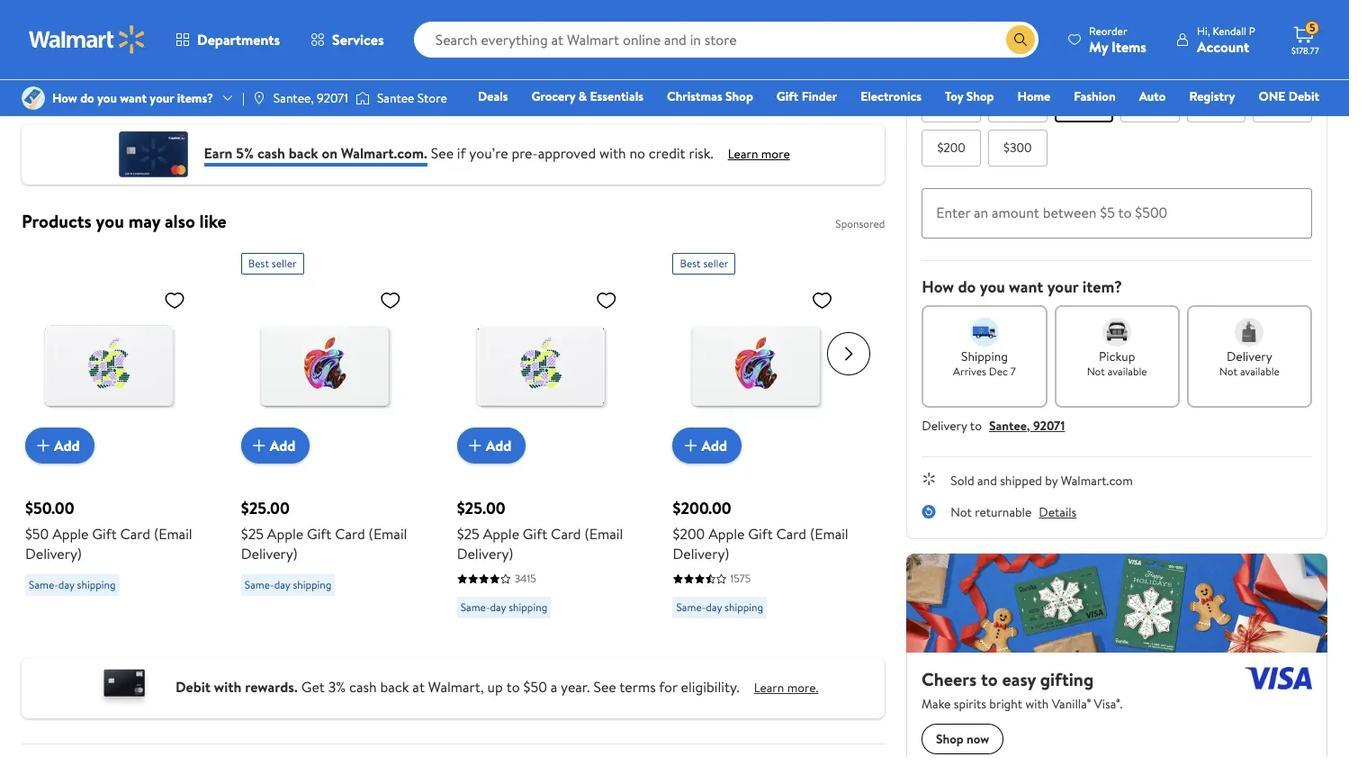 Task type: locate. For each thing, give the bounding box(es) containing it.
1 (email from the left
[[154, 524, 192, 544]]

do
[[80, 89, 94, 107], [958, 275, 976, 298]]

$25 for $25 apple gift card (email delivery)
[[457, 524, 480, 544]]

$200 inside priceoptions option group
[[938, 139, 966, 157]]

see left the if on the top
[[431, 143, 454, 163]]

1 shop from the left
[[726, 87, 753, 105]]

0 vertical spatial learn
[[728, 144, 758, 163]]

also
[[165, 209, 195, 233]]

3 delivery) from the left
[[457, 544, 514, 564]]

2 best from the left
[[680, 256, 701, 271]]

1 horizontal spatial add to cart image
[[464, 435, 486, 456]]

0 horizontal spatial add to cart image
[[248, 435, 270, 456]]

available down intent image for pickup
[[1108, 363, 1148, 379]]

1 horizontal spatial how
[[922, 275, 954, 298]]

3 add to cart image from the left
[[680, 435, 702, 456]]

4 delivery) from the left
[[673, 544, 730, 564]]

debit right "one debit card" image at the bottom left of page
[[175, 677, 211, 696]]

available down intent image for delivery
[[1240, 363, 1280, 379]]

1 horizontal spatial best seller
[[680, 256, 729, 271]]

0 horizontal spatial $25
[[241, 524, 264, 544]]

92071
[[317, 89, 348, 107], [1033, 417, 1065, 435]]

1 horizontal spatial santee,
[[989, 417, 1030, 435]]

1 horizontal spatial $25.00 $25 apple gift card (email delivery)
[[457, 497, 623, 564]]

do up intent image for shipping
[[958, 275, 976, 298]]

back
[[289, 143, 318, 163], [380, 677, 409, 696]]

toy
[[945, 87, 964, 105]]

rewards.
[[245, 677, 298, 696]]

to left santee, 92071 button
[[970, 417, 982, 435]]

2 card from the left
[[335, 524, 365, 544]]

add to cart image
[[248, 435, 270, 456], [464, 435, 486, 456], [680, 435, 702, 456]]

$200.00
[[673, 497, 732, 519]]

 image for santee, 92071
[[252, 91, 266, 105]]

not down sold
[[951, 503, 972, 521]]

2 $25.00 from the left
[[457, 497, 506, 519]]

grocery & essentials link
[[524, 86, 652, 106]]

1 best seller from the left
[[248, 256, 297, 271]]

0 vertical spatial 92071
[[317, 89, 348, 107]]

you
[[97, 89, 117, 107], [96, 209, 124, 233], [980, 275, 1005, 298]]

0 horizontal spatial best
[[248, 256, 269, 271]]

do down walmart image
[[80, 89, 94, 107]]

1 add to cart image from the left
[[248, 435, 270, 456]]

0 vertical spatial delivery
[[1227, 347, 1273, 365]]

how
[[52, 89, 77, 107], [922, 275, 954, 298]]

0 vertical spatial debit
[[1289, 87, 1320, 105]]

delivery)
[[25, 544, 82, 564], [241, 544, 298, 564], [457, 544, 514, 564], [673, 544, 730, 564]]

your left item? in the top of the page
[[1048, 275, 1079, 298]]

a
[[551, 677, 557, 696]]

with left "no"
[[600, 143, 626, 163]]

learn left more.
[[754, 678, 784, 696]]

best seller for $200.00
[[680, 256, 729, 271]]

2 available from the left
[[1240, 363, 1280, 379]]

4 add from the left
[[702, 436, 727, 455]]

want down na
[[120, 89, 147, 107]]

add for $50 apple gift card (email delivery) image
[[54, 436, 80, 455]]

add for '$200 apple gift card (email delivery)' image
[[702, 436, 727, 455]]

1 horizontal spatial debit
[[1289, 87, 1320, 105]]

2 horizontal spatial add to cart image
[[680, 435, 702, 456]]

1 vertical spatial want
[[1009, 275, 1044, 298]]

hi, kendall p account
[[1197, 23, 1256, 56]]

2 $25.00 $25 apple gift card (email delivery) from the left
[[457, 497, 623, 564]]

debit up walmart+ link
[[1289, 87, 1320, 105]]

0 horizontal spatial how
[[52, 89, 77, 107]]

want
[[120, 89, 147, 107], [1009, 275, 1044, 298]]

your
[[150, 89, 174, 107], [1048, 275, 1079, 298]]

0 vertical spatial to
[[1119, 202, 1132, 222]]

0 vertical spatial how
[[52, 89, 77, 107]]

1 add from the left
[[54, 436, 80, 455]]

delivery up sold
[[922, 417, 968, 435]]

see right "year."
[[594, 677, 616, 696]]

how for how do you want your items?
[[52, 89, 77, 107]]

available
[[1108, 363, 1148, 379], [1240, 363, 1280, 379]]

$200 apple gift card (email delivery) image
[[673, 282, 840, 449]]

not down intent image for delivery
[[1220, 363, 1238, 379]]

2 best seller from the left
[[680, 256, 729, 271]]

0 horizontal spatial your
[[150, 89, 174, 107]]

you for how do you want your item?
[[980, 275, 1005, 298]]

cash
[[257, 143, 285, 163], [349, 677, 377, 696]]

4 card from the left
[[777, 524, 807, 544]]

1 horizontal spatial 92071
[[1033, 417, 1065, 435]]

(email inside '$200.00 $200 apple gift card (email delivery)'
[[810, 524, 849, 544]]

1 available from the left
[[1108, 363, 1148, 379]]

2 seller from the left
[[704, 256, 729, 271]]

seller for $200.00
[[704, 256, 729, 271]]

2 add button from the left
[[241, 428, 310, 464]]

1 vertical spatial cash
[[349, 677, 377, 696]]

0 horizontal spatial with
[[214, 677, 242, 696]]

2 $25 apple gift card (email delivery) image from the left
[[457, 282, 624, 449]]

$200 down $20
[[938, 139, 966, 157]]

0 horizontal spatial delivery
[[922, 417, 968, 435]]

1 seller from the left
[[272, 256, 297, 271]]

your for items?
[[150, 89, 174, 107]]

how down enter
[[922, 275, 954, 298]]

shipping
[[962, 347, 1008, 365]]

2 add from the left
[[270, 436, 296, 455]]

1 delivery) from the left
[[25, 544, 82, 564]]

to right 'up' on the bottom left of page
[[507, 677, 520, 696]]

capitalone image
[[117, 131, 190, 177]]

2 horizontal spatial $25
[[1008, 94, 1028, 112]]

grocery
[[532, 87, 576, 105]]

santee, down 7
[[989, 417, 1030, 435]]

4 product group from the left
[[673, 246, 864, 626]]

0 horizontal spatial $200
[[673, 524, 705, 544]]

shop
[[726, 87, 753, 105], [967, 87, 994, 105]]

auto link
[[1131, 86, 1174, 106]]

debit
[[1289, 87, 1320, 105], [175, 677, 211, 696]]

services button
[[295, 18, 399, 61]]

product group containing $50.00
[[25, 246, 216, 626]]

1 horizontal spatial do
[[958, 275, 976, 298]]

3%
[[328, 677, 346, 696]]

1 horizontal spatial want
[[1009, 275, 1044, 298]]

seller for $25 apple gift card (email delivery)
[[272, 256, 297, 271]]

1 horizontal spatial not
[[1087, 363, 1105, 379]]

details button
[[1039, 503, 1077, 521]]

0 vertical spatial cash
[[257, 143, 285, 163]]

2 shop from the left
[[967, 87, 994, 105]]

add for add to favorites list, $25 apple gift card (email delivery) icon's the $25 apple gift card (email delivery) image
[[270, 436, 296, 455]]

0 horizontal spatial santee,
[[274, 89, 314, 107]]

delivery inside delivery not available
[[1227, 347, 1273, 365]]

p
[[1249, 23, 1256, 38]]

1 product group from the left
[[25, 246, 216, 626]]

1 horizontal spatial  image
[[252, 91, 266, 105]]

learn for see if you're pre-approved with no credit risk.
[[728, 144, 758, 163]]

see
[[431, 143, 454, 163], [594, 677, 616, 696]]

4 apple from the left
[[709, 524, 745, 544]]

0 horizontal spatial $25 apple gift card (email delivery) image
[[241, 282, 409, 449]]

available inside pickup not available
[[1108, 363, 1148, 379]]

$200 down $200.00
[[673, 524, 705, 544]]

$100
[[1204, 94, 1229, 112]]

1 horizontal spatial with
[[600, 143, 626, 163]]

 image
[[356, 89, 370, 107]]

1 vertical spatial debit
[[175, 677, 211, 696]]

1 horizontal spatial see
[[594, 677, 616, 696]]

add button for '$200 apple gift card (email delivery)' image
[[673, 428, 742, 464]]

3 add button from the left
[[457, 428, 526, 464]]

1 horizontal spatial your
[[1048, 275, 1079, 298]]

 image
[[22, 86, 45, 110], [252, 91, 266, 105]]

add for the $25 apple gift card (email delivery) image corresponding to add to favorites list, $25 apple gift card (email delivery) image
[[486, 436, 512, 455]]

1 $25.00 $25 apple gift card (email delivery) from the left
[[241, 497, 407, 564]]

$50
[[974, 51, 994, 69], [1074, 94, 1095, 112], [25, 524, 49, 544], [524, 677, 547, 696]]

$50 down $50.00
[[25, 524, 49, 544]]

gift inside $50.00 $50 apple gift card (email delivery)
[[92, 524, 117, 544]]

available inside delivery not available
[[1240, 363, 1280, 379]]

capital one  earn 5% cash back on walmart.com. see if you're pre-approved with no credit risk. learn more element
[[728, 144, 790, 163]]

1 horizontal spatial available
[[1240, 363, 1280, 379]]

auto
[[1139, 87, 1166, 105]]

Walmart Site-Wide search field
[[414, 22, 1039, 58]]

0 horizontal spatial seller
[[272, 256, 297, 271]]

1 horizontal spatial $25.00
[[457, 497, 506, 519]]

product group
[[25, 246, 216, 626], [241, 246, 432, 626], [457, 246, 648, 626], [673, 246, 864, 626]]

registry link
[[1182, 86, 1244, 106]]

 image down "warnings"
[[22, 86, 45, 110]]

add to cart image for $25 apple gift card (email delivery)
[[248, 435, 270, 456]]

back left on
[[289, 143, 318, 163]]

back left at
[[380, 677, 409, 696]]

2 vertical spatial to
[[507, 677, 520, 696]]

not inside delivery not available
[[1220, 363, 1238, 379]]

shipping arrives dec 7
[[953, 347, 1016, 379]]

learn left more at the right of the page
[[728, 144, 758, 163]]

apple inside '$200.00 $200 apple gift card (email delivery)'
[[709, 524, 745, 544]]

1 horizontal spatial cash
[[349, 677, 377, 696]]

1 horizontal spatial delivery
[[1227, 347, 1273, 365]]

2 vertical spatial you
[[980, 275, 1005, 298]]

1 horizontal spatial $200
[[938, 139, 966, 157]]

$50.00 $50 apple gift card (email delivery)
[[25, 497, 192, 564]]

2 add to cart image from the left
[[464, 435, 486, 456]]

1 horizontal spatial back
[[380, 677, 409, 696]]

0 horizontal spatial shop
[[726, 87, 753, 105]]

deals
[[478, 87, 508, 105]]

on
[[322, 143, 338, 163]]

$50 inside $50.00 $50 apple gift card (email delivery)
[[25, 524, 49, 544]]

delivery for not
[[1227, 347, 1273, 365]]

&
[[579, 87, 587, 105]]

3 add from the left
[[486, 436, 512, 455]]

1 horizontal spatial to
[[970, 417, 982, 435]]

more.
[[787, 678, 819, 696]]

1 vertical spatial $200
[[673, 524, 705, 544]]

92071 up by
[[1033, 417, 1065, 435]]

walmart,
[[428, 677, 484, 696]]

delivery for to
[[922, 417, 968, 435]]

1 vertical spatial learn
[[754, 678, 784, 696]]

 image for how do you want your items?
[[22, 86, 45, 110]]

0 horizontal spatial $25.00 $25 apple gift card (email delivery)
[[241, 497, 407, 564]]

you down walmart image
[[97, 89, 117, 107]]

92071 up on
[[317, 89, 348, 107]]

santee, right |
[[274, 89, 314, 107]]

0 horizontal spatial to
[[507, 677, 520, 696]]

3 product group from the left
[[457, 246, 648, 626]]

0 vertical spatial with
[[600, 143, 626, 163]]

home
[[1018, 87, 1051, 105]]

2 horizontal spatial not
[[1220, 363, 1238, 379]]

reorder
[[1089, 23, 1128, 38]]

gift
[[777, 87, 799, 105], [92, 524, 117, 544], [307, 524, 332, 544], [523, 524, 548, 544], [748, 524, 773, 544]]

pre-
[[512, 143, 538, 163]]

learn
[[728, 144, 758, 163], [754, 678, 784, 696]]

add to cart image for $200.00
[[680, 435, 702, 456]]

delivery down intent image for delivery
[[1227, 347, 1273, 365]]

debit with rewards. get 3% cash back at walmart, up to $50 a year. see terms for eligibility.
[[175, 677, 740, 696]]

terms
[[620, 677, 656, 696]]

delivery) inside $50.00 $50 apple gift card (email delivery)
[[25, 544, 82, 564]]

$25 apple gift card (email delivery) image
[[241, 282, 409, 449], [457, 282, 624, 449]]

you up intent image for shipping
[[980, 275, 1005, 298]]

1 add button from the left
[[25, 428, 94, 464]]

0 vertical spatial you
[[97, 89, 117, 107]]

1 vertical spatial with
[[214, 677, 242, 696]]

not inside pickup not available
[[1087, 363, 1105, 379]]

intent image for pickup image
[[1103, 318, 1132, 346]]

0 horizontal spatial  image
[[22, 86, 45, 110]]

best for $25 apple gift card (email delivery)
[[248, 256, 269, 271]]

day
[[58, 577, 74, 592], [274, 577, 290, 592], [490, 600, 506, 615], [706, 600, 722, 615]]

1 card from the left
[[120, 524, 150, 544]]

0 horizontal spatial do
[[80, 89, 94, 107]]

0 horizontal spatial $25.00
[[241, 497, 290, 519]]

cash right 3%
[[349, 677, 377, 696]]

Search search field
[[414, 22, 1039, 58]]

4 (email from the left
[[810, 524, 849, 544]]

1 $25.00 from the left
[[241, 497, 290, 519]]

2 apple from the left
[[267, 524, 304, 544]]

best for $200.00
[[680, 256, 701, 271]]

0 vertical spatial do
[[80, 89, 94, 107]]

same-day shipping
[[29, 577, 116, 592], [245, 577, 332, 592], [461, 600, 548, 615], [677, 600, 763, 615]]

2 (email from the left
[[369, 524, 407, 544]]

1 best from the left
[[248, 256, 269, 271]]

0 horizontal spatial available
[[1108, 363, 1148, 379]]

enter
[[937, 202, 971, 222]]

0 horizontal spatial best seller
[[248, 256, 297, 271]]

shop right the christmas
[[726, 87, 753, 105]]

add
[[54, 436, 80, 455], [270, 436, 296, 455], [486, 436, 512, 455], [702, 436, 727, 455]]

0 vertical spatial back
[[289, 143, 318, 163]]

1 horizontal spatial shop
[[967, 87, 994, 105]]

product group containing $200.00
[[673, 246, 864, 626]]

$25 inside priceoptions option group
[[1008, 94, 1028, 112]]

card
[[120, 524, 150, 544], [335, 524, 365, 544], [551, 524, 581, 544], [777, 524, 807, 544]]

$25.00
[[241, 497, 290, 519], [457, 497, 506, 519]]

your left the items?
[[150, 89, 174, 107]]

cash right 5%
[[257, 143, 285, 163]]

you left 'may'
[[96, 209, 124, 233]]

$25 for $25.00
[[241, 524, 264, 544]]

1 horizontal spatial best
[[680, 256, 701, 271]]

one debit walmart+
[[1259, 87, 1320, 131]]

1 vertical spatial to
[[970, 417, 982, 435]]

 image right |
[[252, 91, 266, 105]]

$50 apple gift card (email delivery) image
[[25, 282, 193, 449]]

1 horizontal spatial seller
[[704, 256, 729, 271]]

(email
[[154, 524, 192, 544], [369, 524, 407, 544], [585, 524, 623, 544], [810, 524, 849, 544]]

learn for get 3% cash back at walmart, up
[[754, 678, 784, 696]]

approved
[[538, 143, 596, 163]]

1 apple from the left
[[52, 524, 89, 544]]

1 vertical spatial your
[[1048, 275, 1079, 298]]

not down intent image for pickup
[[1087, 363, 1105, 379]]

do for how do you want your item?
[[958, 275, 976, 298]]

1 horizontal spatial $25
[[457, 524, 480, 544]]

not for pickup
[[1087, 363, 1105, 379]]

0 vertical spatial want
[[120, 89, 147, 107]]

4 add button from the left
[[673, 428, 742, 464]]

may
[[128, 209, 160, 233]]

one debit card image
[[88, 665, 161, 711]]

0 vertical spatial see
[[431, 143, 454, 163]]

amount: $50
[[922, 51, 994, 69]]

electronics link
[[853, 86, 930, 106]]

0 vertical spatial your
[[150, 89, 174, 107]]

how down walmart image
[[52, 89, 77, 107]]

1 vertical spatial do
[[958, 275, 976, 298]]

3 (email from the left
[[585, 524, 623, 544]]

$50 right home 'link'
[[1074, 94, 1095, 112]]

0 vertical spatial santee,
[[274, 89, 314, 107]]

$50.00
[[25, 497, 74, 519]]

2 product group from the left
[[241, 246, 432, 626]]

1 vertical spatial how
[[922, 275, 954, 298]]

1 $25 apple gift card (email delivery) image from the left
[[241, 282, 409, 449]]

1 vertical spatial delivery
[[922, 417, 968, 435]]

0 vertical spatial $200
[[938, 139, 966, 157]]

pickup
[[1099, 347, 1136, 365]]

delivery
[[1227, 347, 1273, 365], [922, 417, 968, 435]]

learn more
[[728, 144, 790, 163]]

want down amount
[[1009, 275, 1044, 298]]

gift inside '$200.00 $200 apple gift card (email delivery)'
[[748, 524, 773, 544]]

shop right toy
[[967, 87, 994, 105]]

add to favorites list, $25 apple gift card (email delivery) image
[[596, 289, 617, 311]]

available for delivery
[[1240, 363, 1280, 379]]

$50 left a
[[524, 677, 547, 696]]

with left the rewards.
[[214, 677, 242, 696]]

5%
[[236, 143, 254, 163]]

0 horizontal spatial want
[[120, 89, 147, 107]]

1 vertical spatial you
[[96, 209, 124, 233]]

to right $5
[[1119, 202, 1132, 222]]

1 horizontal spatial $25 apple gift card (email delivery) image
[[457, 282, 624, 449]]



Task type: describe. For each thing, give the bounding box(es) containing it.
santee store
[[377, 89, 447, 107]]

registry
[[1190, 87, 1236, 105]]

more
[[761, 144, 790, 163]]

2 horizontal spatial to
[[1119, 202, 1132, 222]]

between
[[1043, 202, 1097, 222]]

add to cart image
[[32, 435, 54, 456]]

3415
[[515, 571, 536, 586]]

|
[[242, 89, 245, 107]]

1 vertical spatial see
[[594, 677, 616, 696]]

5
[[1310, 20, 1316, 35]]

$25.00 $25 apple gift card (email delivery) for $25 apple gift card (email delivery)
[[457, 497, 623, 564]]

learn more.
[[754, 678, 819, 696]]

do for how do you want your items?
[[80, 89, 94, 107]]

search icon image
[[1014, 32, 1028, 47]]

$75
[[1141, 94, 1160, 112]]

card inside $50.00 $50 apple gift card (email delivery)
[[120, 524, 150, 544]]

you for how do you want your items?
[[97, 89, 117, 107]]

0 horizontal spatial cash
[[257, 143, 285, 163]]

electronics
[[861, 87, 922, 105]]

earn
[[204, 143, 233, 163]]

account
[[1197, 36, 1250, 56]]

$200.00 $200 apple gift card (email delivery)
[[673, 497, 849, 564]]

add button for the $25 apple gift card (email delivery) image corresponding to add to favorites list, $25 apple gift card (email delivery) image
[[457, 428, 526, 464]]

santee, 92071 button
[[989, 417, 1065, 435]]

add button for $50 apple gift card (email delivery) image
[[25, 428, 94, 464]]

item?
[[1083, 275, 1123, 298]]

apple inside $50.00 $50 apple gift card (email delivery)
[[52, 524, 89, 544]]

and
[[978, 471, 997, 489]]

delivery to santee, 92071
[[922, 417, 1065, 435]]

walmart.com
[[1061, 471, 1133, 489]]

deals link
[[470, 86, 516, 106]]

2 delivery) from the left
[[241, 544, 298, 564]]

$25.00 for $25.00
[[241, 497, 290, 519]]

santee, 92071
[[274, 89, 348, 107]]

delivery) inside '$200.00 $200 apple gift card (email delivery)'
[[673, 544, 730, 564]]

how do you want your items?
[[52, 89, 213, 107]]

delivery not available
[[1220, 347, 1280, 379]]

not returnable details
[[951, 503, 1077, 521]]

if
[[457, 143, 466, 163]]

hi,
[[1197, 23, 1210, 38]]

walmart+
[[1266, 113, 1320, 131]]

$178.77
[[1292, 44, 1320, 57]]

3 card from the left
[[551, 524, 581, 544]]

christmas shop link
[[659, 86, 761, 106]]

1 vertical spatial 92071
[[1033, 417, 1065, 435]]

gift finder link
[[769, 86, 846, 106]]

returnable
[[975, 503, 1032, 521]]

card inside '$200.00 $200 apple gift card (email delivery)'
[[777, 524, 807, 544]]

your for item?
[[1048, 275, 1079, 298]]

$50 right "amount:"
[[974, 51, 994, 69]]

one debit card  debit with rewards. get 3% cash back at walmart, up to $50 a year. see terms for eligibility. learn more. element
[[754, 678, 819, 697]]

1 vertical spatial back
[[380, 677, 409, 696]]

next slide for products you may also like list image
[[828, 332, 871, 375]]

shop for christmas shop
[[726, 87, 753, 105]]

add to favorites list, $25 apple gift card (email delivery) image
[[380, 289, 401, 311]]

departments
[[197, 30, 280, 50]]

how for how do you want your item?
[[922, 275, 954, 298]]

0 horizontal spatial debit
[[175, 677, 211, 696]]

shipped
[[1000, 471, 1042, 489]]

(email inside $50.00 $50 apple gift card (email delivery)
[[154, 524, 192, 544]]

$300
[[1004, 139, 1032, 157]]

by
[[1045, 471, 1058, 489]]

for
[[659, 677, 678, 696]]

items?
[[177, 89, 213, 107]]

up
[[488, 677, 503, 696]]

intent image for delivery image
[[1236, 318, 1264, 346]]

0 horizontal spatial not
[[951, 503, 972, 521]]

debit inside 'one debit walmart+'
[[1289, 87, 1320, 105]]

toy shop
[[945, 87, 994, 105]]

add button for add to favorites list, $25 apple gift card (email delivery) icon's the $25 apple gift card (email delivery) image
[[241, 428, 310, 464]]

0 horizontal spatial see
[[431, 143, 454, 163]]

best seller for $25 apple gift card (email delivery)
[[248, 256, 297, 271]]

amount:
[[922, 51, 970, 69]]

one debit link
[[1251, 86, 1328, 106]]

1 vertical spatial santee,
[[989, 417, 1030, 435]]

$5
[[1100, 202, 1115, 222]]

want for items?
[[120, 89, 147, 107]]

available for pickup
[[1108, 363, 1148, 379]]

sold and shipped by walmart.com
[[951, 471, 1133, 489]]

details
[[1039, 503, 1077, 521]]

arrives
[[953, 363, 987, 379]]

you're
[[469, 143, 508, 163]]

services
[[332, 30, 384, 50]]

gift finder
[[777, 87, 837, 105]]

grocery & essentials
[[532, 87, 644, 105]]

add to favorites list, $50 apple gift card (email delivery) image
[[164, 289, 185, 311]]

5 $178.77
[[1292, 20, 1320, 57]]

$25.00 for $25 apple gift card (email delivery)
[[457, 497, 506, 519]]

Enter an amount between $5 to $500 text field
[[922, 188, 1313, 238]]

fashion link
[[1066, 86, 1124, 106]]

items
[[1112, 36, 1147, 56]]

christmas shop
[[667, 87, 753, 105]]

earn 5% cash back on walmart.com. see if you're pre-approved with no credit risk.
[[204, 143, 714, 163]]

eligibility.
[[681, 677, 740, 696]]

santee
[[377, 89, 415, 107]]

christmas
[[667, 87, 723, 105]]

pickup not available
[[1087, 347, 1148, 379]]

$20
[[941, 94, 962, 112]]

3 apple from the left
[[483, 524, 520, 544]]

$50 inside priceoptions option group
[[1074, 94, 1095, 112]]

products you may also like
[[22, 209, 227, 233]]

want for item?
[[1009, 275, 1044, 298]]

enter an amount between $5 to $500
[[937, 202, 1168, 222]]

intent image for shipping image
[[970, 318, 999, 346]]

$25.00 $25 apple gift card (email delivery) for $25.00
[[241, 497, 407, 564]]

priceoptions option group
[[915, 85, 1313, 173]]

0 horizontal spatial back
[[289, 143, 318, 163]]

store
[[418, 89, 447, 107]]

dec
[[989, 363, 1008, 379]]

$25 apple gift card (email delivery) image for add to favorites list, $25 apple gift card (email delivery) image
[[457, 282, 624, 449]]

not for delivery
[[1220, 363, 1238, 379]]

fashion
[[1074, 87, 1116, 105]]

7
[[1011, 363, 1016, 379]]

$200 inside '$200.00 $200 apple gift card (email delivery)'
[[673, 524, 705, 544]]

warnings
[[36, 23, 93, 43]]

an
[[974, 202, 989, 222]]

reorder my items
[[1089, 23, 1147, 56]]

get
[[301, 677, 325, 696]]

essentials
[[590, 87, 644, 105]]

year.
[[561, 677, 590, 696]]

$25 apple gift card (email delivery) image for add to favorites list, $25 apple gift card (email delivery) icon
[[241, 282, 409, 449]]

walmart image
[[29, 25, 146, 54]]

0 horizontal spatial 92071
[[317, 89, 348, 107]]

walmart.com.
[[341, 143, 427, 163]]

walmart+ link
[[1258, 112, 1328, 131]]

credit
[[649, 143, 686, 163]]

add to favorites list, $200 apple gift card (email delivery) image
[[812, 289, 833, 311]]

na
[[120, 59, 138, 77]]

shop for toy shop
[[967, 87, 994, 105]]



Task type: vqa. For each thing, say whether or not it's contained in the screenshot.
the bottom 'Brand'
no



